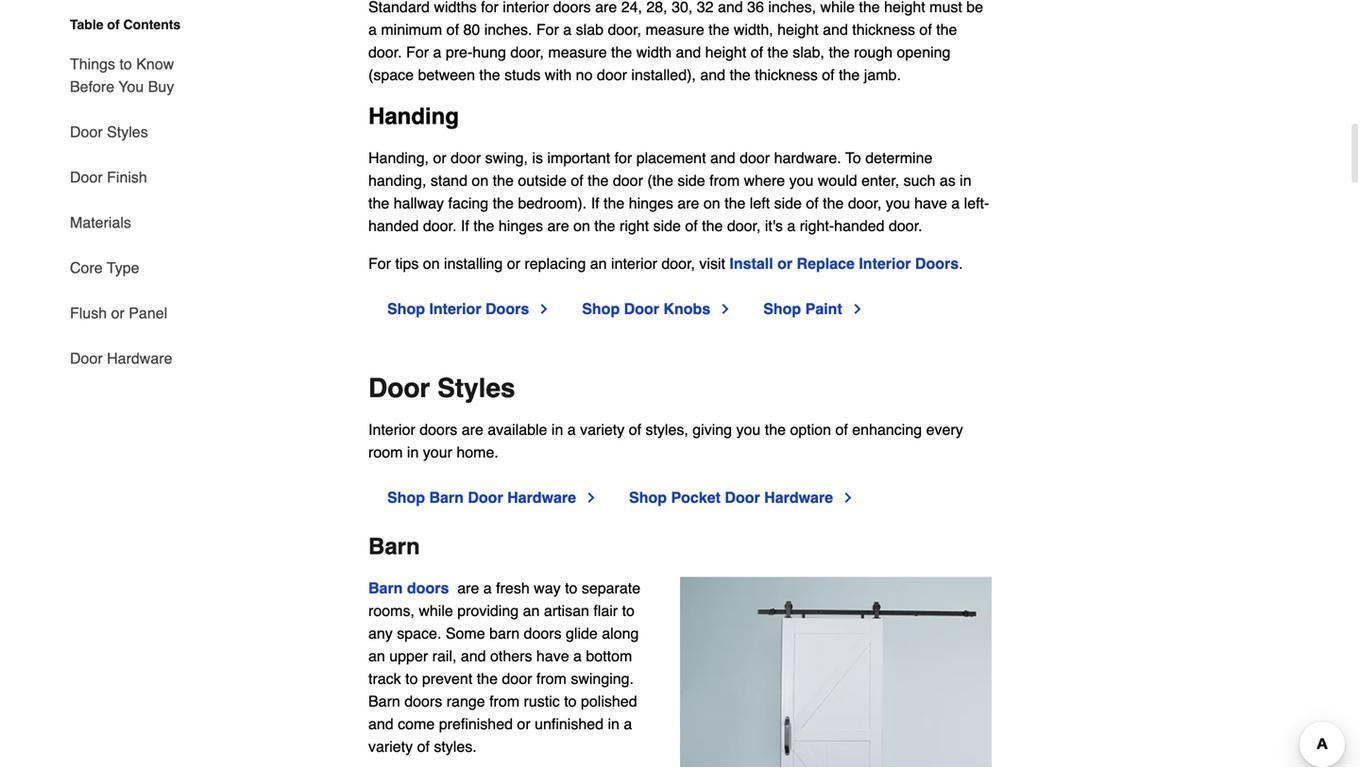 Task type: vqa. For each thing, say whether or not it's contained in the screenshot.
enhancing
yes



Task type: locate. For each thing, give the bounding box(es) containing it.
1 vertical spatial an
[[523, 602, 540, 620]]

widths
[[434, 0, 477, 15]]

chevron right image for shop door knobs
[[718, 302, 733, 317]]

doors up "your"
[[420, 421, 457, 439]]

2 vertical spatial an
[[368, 648, 385, 665]]

to up you at the left top of the page
[[119, 55, 132, 73]]

0 vertical spatial thickness
[[852, 21, 915, 38]]

1 vertical spatial have
[[536, 648, 569, 665]]

1 vertical spatial for
[[614, 149, 632, 167]]

to down upper on the bottom left
[[405, 670, 418, 688]]

paint
[[805, 300, 842, 318]]

door down others at the bottom left of page
[[502, 670, 532, 688]]

0 vertical spatial doors
[[915, 255, 959, 272]]

0 horizontal spatial hardware
[[107, 350, 172, 367]]

0 horizontal spatial height
[[705, 43, 746, 61]]

separate
[[582, 580, 641, 597]]

of
[[107, 17, 120, 32], [446, 21, 459, 38], [919, 21, 932, 38], [751, 43, 763, 61], [822, 66, 835, 83], [571, 172, 583, 189], [806, 194, 819, 212], [685, 217, 698, 235], [629, 421, 641, 439], [835, 421, 848, 439], [417, 738, 430, 756]]

a left the left-
[[951, 194, 960, 212]]

height left must
[[884, 0, 925, 15]]

0 vertical spatial while
[[820, 0, 855, 15]]

range
[[446, 693, 485, 711]]

have down such on the right top
[[914, 194, 947, 212]]

door, down enter,
[[848, 194, 882, 212]]

2 horizontal spatial height
[[884, 0, 925, 15]]

2 vertical spatial you
[[736, 421, 761, 439]]

a up providing
[[483, 580, 492, 597]]

on up facing
[[472, 172, 489, 189]]

0 horizontal spatial have
[[536, 648, 569, 665]]

chevron right image down enhancing
[[841, 491, 856, 506]]

core type
[[70, 259, 139, 277]]

1 vertical spatial interior
[[429, 300, 481, 318]]

2 horizontal spatial an
[[590, 255, 607, 272]]

thickness down slab,
[[755, 66, 818, 83]]

side
[[678, 172, 705, 189], [774, 194, 802, 212], [653, 217, 681, 235]]

in right as
[[960, 172, 972, 189]]

2 handed from the left
[[834, 217, 885, 235]]

jamb.
[[864, 66, 901, 83]]

1 horizontal spatial interior
[[429, 300, 481, 318]]

0 vertical spatial you
[[789, 172, 814, 189]]

2 horizontal spatial door.
[[889, 217, 922, 235]]

room
[[368, 444, 403, 461]]

1 horizontal spatial an
[[523, 602, 540, 620]]

1 vertical spatial if
[[461, 217, 469, 235]]

0 horizontal spatial an
[[368, 648, 385, 665]]

0 horizontal spatial variety
[[368, 738, 413, 756]]

hallway
[[394, 194, 444, 212]]

prefinished
[[439, 716, 513, 733]]

1 horizontal spatial while
[[820, 0, 855, 15]]

for inside standard widths for interior doors are 24, 28, 30, 32 and 36 inches, while the height must be a minimum of 80 inches. for a slab door, measure the width, height and thickness of the door. for a pre-hung door, measure the width and height of the slab, the rough opening (space between the studs with no door installed), and the thickness of the jamb.
[[481, 0, 499, 15]]

1 vertical spatial height
[[777, 21, 819, 38]]

doors up slab on the left top
[[553, 0, 591, 15]]

from inside the handing, or door swing, is important for placement and door hardware. to determine handing, stand on the outside of the door (the side from where you would enter, such as in the hallway facing the bedroom). if the hinges are on the left side of the door, you have a left- handed door. if the hinges are on the right side of the door, it's a right-handed door.
[[709, 172, 740, 189]]

doors down as
[[915, 255, 959, 272]]

doors
[[915, 255, 959, 272], [485, 300, 529, 318]]

hardware down option
[[764, 489, 833, 507]]

1 vertical spatial hinges
[[499, 217, 543, 235]]

chevron right image
[[718, 302, 733, 317], [584, 491, 599, 506]]

the up visit
[[702, 217, 723, 235]]

0 vertical spatial for
[[481, 0, 499, 15]]

0 vertical spatial styles
[[107, 123, 148, 141]]

hinges down "(the"
[[629, 194, 673, 212]]

1 vertical spatial styles
[[437, 373, 515, 404]]

where
[[744, 172, 785, 189]]

for tips on installing or replacing an interior door, visit install or replace interior doors .
[[368, 255, 963, 272]]

door right no
[[597, 66, 627, 83]]

width,
[[734, 21, 773, 38]]

are up home.
[[462, 421, 483, 439]]

a
[[368, 21, 377, 38], [563, 21, 572, 38], [433, 43, 441, 61], [951, 194, 960, 212], [787, 217, 796, 235], [567, 421, 576, 439], [483, 580, 492, 597], [573, 648, 582, 665], [624, 716, 632, 733]]

door, down left
[[727, 217, 761, 235]]

door finish
[[70, 169, 147, 186]]

for
[[481, 0, 499, 15], [614, 149, 632, 167]]

of right option
[[835, 421, 848, 439]]

left-
[[964, 194, 989, 212]]

interior up inches.
[[503, 0, 549, 15]]

hardware for shop pocket door hardware
[[764, 489, 833, 507]]

1 horizontal spatial variety
[[580, 421, 625, 439]]

2 vertical spatial from
[[489, 693, 520, 711]]

the left slab,
[[767, 43, 788, 61]]

shop for shop door knobs
[[582, 300, 620, 318]]

bottom
[[586, 648, 632, 665]]

be
[[967, 0, 983, 15]]

1 horizontal spatial from
[[536, 670, 567, 688]]

to up artisan
[[565, 580, 577, 597]]

standard
[[368, 0, 430, 15]]

interior
[[503, 0, 549, 15], [611, 255, 657, 272]]

swing,
[[485, 149, 528, 167]]

an down any
[[368, 648, 385, 665]]

come
[[398, 716, 435, 733]]

hardware for shop barn door hardware
[[507, 489, 576, 507]]

2 horizontal spatial for
[[536, 21, 559, 38]]

1 horizontal spatial if
[[591, 194, 599, 212]]

chevron right image right paint
[[850, 302, 865, 317]]

1 horizontal spatial height
[[777, 21, 819, 38]]

1 vertical spatial variety
[[368, 738, 413, 756]]

interior
[[859, 255, 911, 272], [429, 300, 481, 318], [368, 421, 415, 439]]

you down enter,
[[886, 194, 910, 212]]

door
[[597, 66, 627, 83], [451, 149, 481, 167], [740, 149, 770, 167], [613, 172, 643, 189], [502, 670, 532, 688]]

and up installed),
[[676, 43, 701, 61]]

styles,
[[646, 421, 688, 439]]

chevron right image inside the shop pocket door hardware link
[[841, 491, 856, 506]]

0 vertical spatial from
[[709, 172, 740, 189]]

available
[[488, 421, 547, 439]]

0 horizontal spatial styles
[[107, 123, 148, 141]]

of up the for tips on installing or replacing an interior door, visit install or replace interior doors .
[[685, 217, 698, 235]]

hardware
[[107, 350, 172, 367], [507, 489, 576, 507], [764, 489, 833, 507]]

chevron right image inside the 'shop door knobs' link
[[718, 302, 733, 317]]

0 horizontal spatial for
[[368, 255, 391, 272]]

a down polished
[[624, 716, 632, 733]]

2 horizontal spatial from
[[709, 172, 740, 189]]

materials
[[70, 214, 131, 231]]

standard widths for interior doors are 24, 28, 30, 32 and 36 inches, while the height must be a minimum of 80 inches. for a slab door, measure the width, height and thickness of the door. for a pre-hung door, measure the width and height of the slab, the rough opening (space between the studs with no door installed), and the thickness of the jamb.
[[368, 0, 983, 83]]

1 vertical spatial from
[[536, 670, 567, 688]]

an right replacing
[[590, 255, 607, 272]]

installing
[[444, 255, 503, 272]]

chevron right image for shop barn door hardware
[[584, 491, 599, 506]]

0 horizontal spatial door styles
[[70, 123, 148, 141]]

0 horizontal spatial door.
[[368, 43, 402, 61]]

1 horizontal spatial chevron right image
[[718, 302, 733, 317]]

in inside are a fresh way to separate rooms, while providing an artisan flair to any space. some barn doors glide along an upper rail, and others have a bottom track to prevent the door from swinging. barn doors range from rustic to polished and come prefinished or unfinished in a variety of styles.
[[608, 716, 620, 733]]

the inside 'interior doors are available in a variety of styles, giving you the option of enhancing every room in your home.'
[[765, 421, 786, 439]]

on down bedroom).
[[573, 217, 590, 235]]

the inside are a fresh way to separate rooms, while providing an artisan flair to any space. some barn doors glide along an upper rail, and others have a bottom track to prevent the door from swinging. barn doors range from rustic to polished and come prefinished or unfinished in a variety of styles.
[[477, 670, 498, 688]]

buy
[[148, 78, 174, 95]]

barn up barn doors
[[368, 534, 420, 560]]

while right the inches, at the right top of page
[[820, 0, 855, 15]]

0 horizontal spatial you
[[736, 421, 761, 439]]

hardware inside the table of contents element
[[107, 350, 172, 367]]

a right available
[[567, 421, 576, 439]]

barn inside are a fresh way to separate rooms, while providing an artisan flair to any space. some barn doors glide along an upper rail, and others have a bottom track to prevent the door from swinging. barn doors range from rustic to polished and come prefinished or unfinished in a variety of styles.
[[368, 693, 400, 711]]

1 horizontal spatial have
[[914, 194, 947, 212]]

of right table
[[107, 17, 120, 32]]

24,
[[621, 0, 642, 15]]

chevron right image
[[537, 302, 552, 317], [850, 302, 865, 317], [841, 491, 856, 506]]

and right "placement"
[[710, 149, 735, 167]]

minimum
[[381, 21, 442, 38]]

door, up the studs
[[510, 43, 544, 61]]

prevent
[[422, 670, 473, 688]]

0 horizontal spatial while
[[419, 602, 453, 620]]

1 vertical spatial doors
[[485, 300, 529, 318]]

0 horizontal spatial hinges
[[499, 217, 543, 235]]

the up range
[[477, 670, 498, 688]]

before
[[70, 78, 114, 95]]

the up rough
[[859, 0, 880, 15]]

while up space.
[[419, 602, 453, 620]]

0 vertical spatial door styles
[[70, 123, 148, 141]]

door left knobs
[[624, 300, 659, 318]]

rooms,
[[368, 602, 415, 620]]

of down slab,
[[822, 66, 835, 83]]

0 vertical spatial height
[[884, 0, 925, 15]]

would
[[818, 172, 857, 189]]

side up it's
[[774, 194, 802, 212]]

0 vertical spatial chevron right image
[[718, 302, 733, 317]]

in down polished
[[608, 716, 620, 733]]

1 horizontal spatial you
[[789, 172, 814, 189]]

of left styles,
[[629, 421, 641, 439]]

shop interior doors link
[[387, 298, 552, 321]]

opening
[[897, 43, 951, 61]]

2 vertical spatial for
[[368, 255, 391, 272]]

measure up no
[[548, 43, 607, 61]]

0 vertical spatial interior
[[503, 0, 549, 15]]

0 horizontal spatial chevron right image
[[584, 491, 599, 506]]

in
[[960, 172, 972, 189], [551, 421, 563, 439], [407, 444, 419, 461], [608, 716, 620, 733]]

interior up room
[[368, 421, 415, 439]]

doors down installing
[[485, 300, 529, 318]]

1 horizontal spatial hinges
[[629, 194, 673, 212]]

important
[[547, 149, 610, 167]]

1 horizontal spatial measure
[[646, 21, 704, 38]]

flush or panel link
[[70, 291, 167, 336]]

1 horizontal spatial thickness
[[852, 21, 915, 38]]

unfinished
[[535, 716, 604, 733]]

are up providing
[[457, 580, 479, 597]]

core
[[70, 259, 103, 277]]

of down "come"
[[417, 738, 430, 756]]

must
[[930, 0, 962, 15]]

stand
[[431, 172, 468, 189]]

flush or panel
[[70, 305, 167, 322]]

upper
[[389, 648, 428, 665]]

providing
[[457, 602, 519, 620]]

0 horizontal spatial handed
[[368, 217, 419, 235]]

0 horizontal spatial for
[[481, 0, 499, 15]]

1 vertical spatial you
[[886, 194, 910, 212]]

1 vertical spatial while
[[419, 602, 453, 620]]

0 vertical spatial variety
[[580, 421, 625, 439]]

2 vertical spatial interior
[[368, 421, 415, 439]]

have
[[914, 194, 947, 212], [536, 648, 569, 665]]

are left 24,
[[595, 0, 617, 15]]

1 horizontal spatial handed
[[834, 217, 885, 235]]

chevron right image inside 'shop paint' link
[[850, 302, 865, 317]]

2 horizontal spatial hardware
[[764, 489, 833, 507]]

0 vertical spatial an
[[590, 255, 607, 272]]

variety inside 'interior doors are available in a variety of styles, giving you the option of enhancing every room in your home.'
[[580, 421, 625, 439]]

bedroom).
[[518, 194, 587, 212]]

knobs
[[663, 300, 710, 318]]

doors inside 'interior doors are available in a variety of styles, giving you the option of enhancing every room in your home.'
[[420, 421, 457, 439]]

door styles up door finish
[[70, 123, 148, 141]]

shop down room
[[387, 489, 425, 507]]

0 vertical spatial have
[[914, 194, 947, 212]]

with
[[545, 66, 572, 83]]

variety down "come"
[[368, 738, 413, 756]]

thickness
[[852, 21, 915, 38], [755, 66, 818, 83]]

1 horizontal spatial door styles
[[368, 373, 515, 404]]

door styles
[[70, 123, 148, 141], [368, 373, 515, 404]]

barn doors link
[[368, 580, 449, 597]]

from up prefinished
[[489, 693, 520, 711]]

height down the inches, at the right top of page
[[777, 21, 819, 38]]

or inside are a fresh way to separate rooms, while providing an artisan flair to any space. some barn doors glide along an upper rail, and others have a bottom track to prevent the door from swinging. barn doors range from rustic to polished and come prefinished or unfinished in a variety of styles.
[[517, 716, 531, 733]]

in left "your"
[[407, 444, 419, 461]]

doors
[[553, 0, 591, 15], [420, 421, 457, 439], [407, 580, 449, 597], [524, 625, 562, 643], [404, 693, 442, 711]]

1 horizontal spatial for
[[614, 149, 632, 167]]

styles up available
[[437, 373, 515, 404]]

door right "pocket"
[[725, 489, 760, 507]]

chevron right image for shop pocket door hardware
[[841, 491, 856, 506]]

enhancing
[[852, 421, 922, 439]]

shop down tips
[[387, 300, 425, 318]]

1 vertical spatial thickness
[[755, 66, 818, 83]]

a inside 'interior doors are available in a variety of styles, giving you the option of enhancing every room in your home.'
[[567, 421, 576, 439]]

0 horizontal spatial if
[[461, 217, 469, 235]]

styles inside the table of contents element
[[107, 123, 148, 141]]

for inside the handing, or door swing, is important for placement and door hardware. to determine handing, stand on the outside of the door (the side from where you would enter, such as in the hallway facing the bedroom). if the hinges are on the left side of the door, you have a left- handed door. if the hinges are on the right side of the door, it's a right-handed door.
[[614, 149, 632, 167]]

0 horizontal spatial interior
[[368, 421, 415, 439]]

some
[[446, 625, 485, 643]]

studs
[[504, 66, 541, 83]]

chevron right image inside shop interior doors link
[[537, 302, 552, 317]]

chevron right image right knobs
[[718, 302, 733, 317]]

0 horizontal spatial interior
[[503, 0, 549, 15]]

variety inside are a fresh way to separate rooms, while providing an artisan flair to any space. some barn doors glide along an upper rail, and others have a bottom track to prevent the door from swinging. barn doors range from rustic to polished and come prefinished or unfinished in a variety of styles.
[[368, 738, 413, 756]]

way
[[534, 580, 561, 597]]

2 horizontal spatial interior
[[859, 255, 911, 272]]

doors up "come"
[[404, 693, 442, 711]]

the down important
[[588, 172, 609, 189]]

have down glide
[[536, 648, 569, 665]]

1 vertical spatial chevron right image
[[584, 491, 599, 506]]

to
[[119, 55, 132, 73], [565, 580, 577, 597], [622, 602, 635, 620], [405, 670, 418, 688], [564, 693, 577, 711]]

0 horizontal spatial measure
[[548, 43, 607, 61]]

0 horizontal spatial doors
[[485, 300, 529, 318]]

for up inches.
[[481, 0, 499, 15]]

interior down installing
[[429, 300, 481, 318]]

glide
[[566, 625, 598, 643]]

an
[[590, 255, 607, 272], [523, 602, 540, 620], [368, 648, 385, 665]]

shop interior doors
[[387, 300, 529, 318]]

and right installed),
[[700, 66, 725, 83]]

placement
[[636, 149, 706, 167]]

2 vertical spatial side
[[653, 217, 681, 235]]

the down hung on the top left of the page
[[479, 66, 500, 83]]

1 vertical spatial interior
[[611, 255, 657, 272]]

1 horizontal spatial for
[[406, 43, 429, 61]]

on
[[472, 172, 489, 189], [704, 194, 720, 212], [573, 217, 590, 235], [423, 255, 440, 272]]

are down "placement"
[[678, 194, 699, 212]]

chevron right image for shop interior doors
[[537, 302, 552, 317]]

or inside the handing, or door swing, is important for placement and door hardware. to determine handing, stand on the outside of the door (the side from where you would enter, such as in the hallway facing the bedroom). if the hinges are on the left side of the door, you have a left- handed door. if the hinges are on the right side of the door, it's a right-handed door.
[[433, 149, 446, 167]]

right-
[[800, 217, 834, 235]]

no
[[576, 66, 593, 83]]

1 vertical spatial door styles
[[368, 373, 515, 404]]

core type link
[[70, 246, 139, 291]]

hardware down available
[[507, 489, 576, 507]]

shop left paint
[[763, 300, 801, 318]]

or right flush in the left of the page
[[111, 305, 124, 322]]

the left option
[[765, 421, 786, 439]]

side right right
[[653, 217, 681, 235]]

styles up finish
[[107, 123, 148, 141]]

0 horizontal spatial from
[[489, 693, 520, 711]]

of inside are a fresh way to separate rooms, while providing an artisan flair to any space. some barn doors glide along an upper rail, and others have a bottom track to prevent the door from swinging. barn doors range from rustic to polished and come prefinished or unfinished in a variety of styles.
[[417, 738, 430, 756]]

the right slab,
[[829, 43, 850, 61]]

handed
[[368, 217, 419, 235], [834, 217, 885, 235]]

chevron right image inside shop barn door hardware link
[[584, 491, 599, 506]]

1 horizontal spatial interior
[[611, 255, 657, 272]]

have inside the handing, or door swing, is important for placement and door hardware. to determine handing, stand on the outside of the door (the side from where you would enter, such as in the hallway facing the bedroom). if the hinges are on the left side of the door, you have a left- handed door. if the hinges are on the right side of the door, it's a right-handed door.
[[914, 194, 947, 212]]

door left "(the"
[[613, 172, 643, 189]]

you right giving at the right of page
[[736, 421, 761, 439]]

barn down "your"
[[429, 489, 464, 507]]

1 horizontal spatial hardware
[[507, 489, 576, 507]]

thickness up rough
[[852, 21, 915, 38]]

barn
[[429, 489, 464, 507], [368, 534, 420, 560], [368, 580, 403, 597], [368, 693, 400, 711]]



Task type: describe. For each thing, give the bounding box(es) containing it.
doors up rooms,
[[407, 580, 449, 597]]

swinging.
[[571, 670, 634, 688]]

the left right
[[594, 217, 615, 235]]

a down standard
[[368, 21, 377, 38]]

door hardware link
[[70, 336, 172, 370]]

a left pre-
[[433, 43, 441, 61]]

a left slab on the left top
[[563, 21, 572, 38]]

width
[[636, 43, 672, 61]]

0 vertical spatial interior
[[859, 255, 911, 272]]

1 horizontal spatial styles
[[437, 373, 515, 404]]

handing
[[368, 103, 459, 129]]

to
[[845, 149, 861, 167]]

door left finish
[[70, 169, 103, 186]]

0 vertical spatial side
[[678, 172, 705, 189]]

door up where
[[740, 149, 770, 167]]

doors down artisan
[[524, 625, 562, 643]]

door inside are a fresh way to separate rooms, while providing an artisan flair to any space. some barn doors glide along an upper rail, and others have a bottom track to prevent the door from swinging. barn doors range from rustic to polished and come prefinished or unfinished in a variety of styles.
[[502, 670, 532, 688]]

the down handing,
[[368, 194, 389, 212]]

shop door knobs
[[582, 300, 710, 318]]

0 horizontal spatial thickness
[[755, 66, 818, 83]]

the down width,
[[730, 66, 751, 83]]

barn up rooms,
[[368, 580, 403, 597]]

panel
[[129, 305, 167, 322]]

0 vertical spatial if
[[591, 194, 599, 212]]

shop for shop interior doors
[[387, 300, 425, 318]]

home.
[[457, 444, 499, 461]]

table of contents
[[70, 17, 181, 32]]

the right facing
[[493, 194, 514, 212]]

while inside standard widths for interior doors are 24, 28, 30, 32 and 36 inches, while the height must be a minimum of 80 inches. for a slab door, measure the width, height and thickness of the door. for a pre-hung door, measure the width and height of the slab, the rough opening (space between the studs with no door installed), and the thickness of the jamb.
[[820, 0, 855, 15]]

track
[[368, 670, 401, 688]]

every
[[926, 421, 963, 439]]

on right tips
[[423, 255, 440, 272]]

0 vertical spatial for
[[536, 21, 559, 38]]

along
[[602, 625, 639, 643]]

door up room
[[368, 373, 430, 404]]

of up right- in the top right of the page
[[806, 194, 819, 212]]

while inside are a fresh way to separate rooms, while providing an artisan flair to any space. some barn doors glide along an upper rail, and others have a bottom track to prevent the door from swinging. barn doors range from rustic to polished and come prefinished or unfinished in a variety of styles.
[[419, 602, 453, 620]]

to right flair
[[622, 602, 635, 620]]

a room with mint green walls, a wood floor, a plant, a footstool and a white barn door. image
[[680, 577, 992, 768]]

are inside 'interior doors are available in a variety of styles, giving you the option of enhancing every room in your home.'
[[462, 421, 483, 439]]

and left "come"
[[368, 716, 394, 733]]

shop door knobs link
[[582, 298, 733, 321]]

option
[[790, 421, 831, 439]]

giving
[[693, 421, 732, 439]]

artisan
[[544, 602, 589, 620]]

door, down 24,
[[608, 21, 641, 38]]

the down must
[[936, 21, 957, 38]]

in right available
[[551, 421, 563, 439]]

28,
[[646, 0, 667, 15]]

doors inside standard widths for interior doors are 24, 28, 30, 32 and 36 inches, while the height must be a minimum of 80 inches. for a slab door, measure the width, height and thickness of the door. for a pre-hung door, measure the width and height of the slab, the rough opening (space between the studs with no door installed), and the thickness of the jamb.
[[553, 0, 591, 15]]

are inside are a fresh way to separate rooms, while providing an artisan flair to any space. some barn doors glide along an upper rail, and others have a bottom track to prevent the door from swinging. barn doors range from rustic to polished and come prefinished or unfinished in a variety of styles.
[[457, 580, 479, 597]]

inches.
[[484, 21, 532, 38]]

2 horizontal spatial you
[[886, 194, 910, 212]]

interior doors are available in a variety of styles, giving you the option of enhancing every room in your home.
[[368, 421, 963, 461]]

the down facing
[[473, 217, 494, 235]]

is
[[532, 149, 543, 167]]

the down 32
[[709, 21, 730, 38]]

shop for shop pocket door hardware
[[629, 489, 667, 507]]

1 vertical spatial for
[[406, 43, 429, 61]]

or right installing
[[507, 255, 520, 272]]

interior inside standard widths for interior doors are 24, 28, 30, 32 and 36 inches, while the height must be a minimum of 80 inches. for a slab door, measure the width, height and thickness of the door. for a pre-hung door, measure the width and height of the slab, the rough opening (space between the studs with no door installed), and the thickness of the jamb.
[[503, 0, 549, 15]]

barn doors
[[368, 580, 449, 597]]

and up slab,
[[823, 21, 848, 38]]

contents
[[123, 17, 181, 32]]

handing,
[[368, 149, 429, 167]]

right
[[620, 217, 649, 235]]

(the
[[647, 172, 673, 189]]

door up the stand
[[451, 149, 481, 167]]

shop barn door hardware
[[387, 489, 576, 507]]

or inside flush or panel link
[[111, 305, 124, 322]]

in inside the handing, or door swing, is important for placement and door hardware. to determine handing, stand on the outside of the door (the side from where you would enter, such as in the hallway facing the bedroom). if the hinges are on the left side of the door, you have a left- handed door. if the hinges are on the right side of the door, it's a right-handed door.
[[960, 172, 972, 189]]

styles.
[[434, 738, 477, 756]]

hardware.
[[774, 149, 841, 167]]

door down before
[[70, 123, 103, 141]]

materials link
[[70, 200, 131, 246]]

to inside "things to know before you buy"
[[119, 55, 132, 73]]

things to know before you buy
[[70, 55, 174, 95]]

0 vertical spatial hinges
[[629, 194, 673, 212]]

have inside are a fresh way to separate rooms, while providing an artisan flair to any space. some barn doors glide along an upper rail, and others have a bottom track to prevent the door from swinging. barn doors range from rustic to polished and come prefinished or unfinished in a variety of styles.
[[536, 648, 569, 665]]

flair
[[593, 602, 618, 620]]

on left left
[[704, 194, 720, 212]]

type
[[107, 259, 139, 277]]

as
[[940, 172, 956, 189]]

outside
[[518, 172, 567, 189]]

door down flush in the left of the page
[[70, 350, 103, 367]]

to up unfinished
[[564, 693, 577, 711]]

barn inside shop barn door hardware link
[[429, 489, 464, 507]]

36
[[747, 0, 764, 15]]

of left 80
[[446, 21, 459, 38]]

rail,
[[432, 648, 457, 665]]

handing,
[[368, 172, 426, 189]]

determine
[[865, 149, 933, 167]]

between
[[418, 66, 475, 83]]

are a fresh way to separate rooms, while providing an artisan flair to any space. some barn doors glide along an upper rail, and others have a bottom track to prevent the door from swinging. barn doors range from rustic to polished and come prefinished or unfinished in a variety of styles.
[[368, 580, 641, 756]]

shop for shop barn door hardware
[[387, 489, 425, 507]]

shop paint
[[763, 300, 842, 318]]

visit
[[699, 255, 725, 272]]

inches,
[[768, 0, 816, 15]]

rustic
[[524, 693, 560, 711]]

1 handed from the left
[[368, 217, 419, 235]]

1 horizontal spatial door.
[[423, 217, 457, 235]]

polished
[[581, 693, 637, 711]]

shop for shop paint
[[763, 300, 801, 318]]

you inside 'interior doors are available in a variety of styles, giving you the option of enhancing every room in your home.'
[[736, 421, 761, 439]]

a right it's
[[787, 217, 796, 235]]

the down swing,
[[493, 172, 514, 189]]

door finish link
[[70, 155, 147, 200]]

facing
[[448, 194, 488, 212]]

rough
[[854, 43, 893, 61]]

door hardware
[[70, 350, 172, 367]]

80
[[463, 21, 480, 38]]

it's
[[765, 217, 783, 235]]

are inside standard widths for interior doors are 24, 28, 30, 32 and 36 inches, while the height must be a minimum of 80 inches. for a slab door, measure the width, height and thickness of the door. for a pre-hung door, measure the width and height of the slab, the rough opening (space between the studs with no door installed), and the thickness of the jamb.
[[595, 0, 617, 15]]

chevron right image for shop paint
[[850, 302, 865, 317]]

the left left
[[725, 194, 746, 212]]

left
[[750, 194, 770, 212]]

of down important
[[571, 172, 583, 189]]

replace
[[797, 255, 855, 272]]

the down would
[[823, 194, 844, 212]]

(space
[[368, 66, 414, 83]]

things to know before you buy link
[[70, 42, 196, 110]]

and inside the handing, or door swing, is important for placement and door hardware. to determine handing, stand on the outside of the door (the side from where you would enter, such as in the hallway facing the bedroom). if the hinges are on the left side of the door, you have a left- handed door. if the hinges are on the right side of the door, it's a right-handed door.
[[710, 149, 735, 167]]

1 horizontal spatial doors
[[915, 255, 959, 272]]

of down width,
[[751, 43, 763, 61]]

2 vertical spatial height
[[705, 43, 746, 61]]

barn
[[489, 625, 520, 643]]

30,
[[672, 0, 693, 15]]

are down bedroom).
[[547, 217, 569, 235]]

shop pocket door hardware link
[[629, 487, 856, 509]]

0 vertical spatial measure
[[646, 21, 704, 38]]

and down some
[[461, 648, 486, 665]]

shop paint link
[[763, 298, 865, 321]]

know
[[136, 55, 174, 73]]

1 vertical spatial measure
[[548, 43, 607, 61]]

interior inside 'interior doors are available in a variety of styles, giving you the option of enhancing every room in your home.'
[[368, 421, 415, 439]]

and left 36
[[718, 0, 743, 15]]

door inside standard widths for interior doors are 24, 28, 30, 32 and 36 inches, while the height must be a minimum of 80 inches. for a slab door, measure the width, height and thickness of the door. for a pre-hung door, measure the width and height of the slab, the rough opening (space between the studs with no door installed), and the thickness of the jamb.
[[597, 66, 627, 83]]

of up opening
[[919, 21, 932, 38]]

a down glide
[[573, 648, 582, 665]]

the left "width"
[[611, 43, 632, 61]]

hung
[[473, 43, 506, 61]]

door. inside standard widths for interior doors are 24, 28, 30, 32 and 36 inches, while the height must be a minimum of 80 inches. for a slab door, measure the width, height and thickness of the door. for a pre-hung door, measure the width and height of the slab, the rough opening (space between the studs with no door installed), and the thickness of the jamb.
[[368, 43, 402, 61]]

door, left visit
[[662, 255, 695, 272]]

or right install
[[777, 255, 793, 272]]

1 vertical spatial side
[[774, 194, 802, 212]]

table of contents element
[[55, 15, 196, 370]]

the down rough
[[839, 66, 860, 83]]

door styles inside the table of contents element
[[70, 123, 148, 141]]

the up right
[[604, 194, 625, 212]]

32
[[697, 0, 714, 15]]

you
[[118, 78, 144, 95]]

table
[[70, 17, 103, 32]]

door down home.
[[468, 489, 503, 507]]

others
[[490, 648, 532, 665]]



